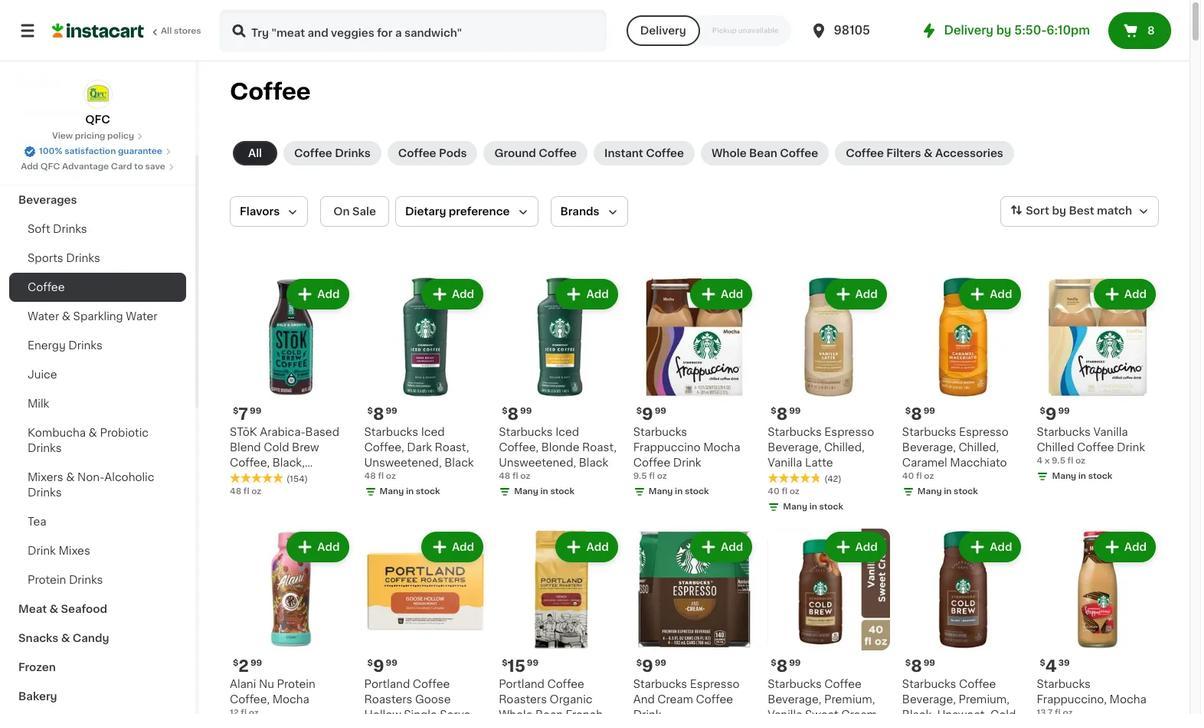 Task type: vqa. For each thing, say whether or not it's contained in the screenshot.
Whole within PORTLAND COFFEE ROASTERS ORGANIC WHOLE BEAN FREN
yes



Task type: locate. For each thing, give the bounding box(es) containing it.
drink mixes
[[28, 546, 90, 556]]

& left non- in the left bottom of the page
[[66, 472, 75, 483]]

1 vertical spatial all
[[248, 148, 262, 159]]

coffee inside the whole bean coffee link
[[780, 148, 818, 159]]

starbucks inside starbucks espresso beverage, chilled, caramel macchiato 40 fl oz
[[902, 426, 957, 437]]

fl inside product group
[[244, 487, 249, 495]]

99 inside $ 15 99
[[527, 659, 539, 667]]

1 horizontal spatial portland
[[499, 679, 545, 690]]

milk
[[28, 398, 49, 409]]

2 roasters from the left
[[364, 694, 413, 705]]

by right "sort"
[[1052, 206, 1067, 216]]

add for starbucks iced coffee, blonde roast, unsweetened, black
[[587, 289, 609, 300]]

1 iced from the left
[[556, 426, 579, 437]]

thanksgiving
[[18, 107, 92, 118]]

oz inside starbucks frappuccino mocha coffee drink 9.5 fl oz
[[657, 472, 667, 480]]

many down frappuccino
[[649, 487, 673, 495]]

$ 8 99 up starbucks iced coffee, blonde roast, unsweetened, black 48 fl oz
[[502, 406, 532, 422]]

Search field
[[221, 11, 605, 51]]

0 horizontal spatial espresso
[[690, 679, 740, 690]]

0 horizontal spatial portland
[[364, 679, 410, 690]]

mocha right frappuccino
[[704, 442, 740, 453]]

mocha for frappuccino
[[704, 442, 740, 453]]

portland down $ 15 99 at the left bottom of the page
[[499, 679, 545, 690]]

2 portland from the left
[[364, 679, 410, 690]]

stock down starbucks vanilla chilled coffee drink 4 x 9.5 fl oz
[[1089, 472, 1113, 480]]

0 vertical spatial 4
[[1037, 456, 1043, 465]]

goose
[[415, 694, 451, 705]]

99 right 7
[[250, 407, 262, 415]]

2 chilled, from the left
[[959, 442, 999, 453]]

view pricing policy
[[52, 132, 134, 140]]

portland
[[499, 679, 545, 690], [364, 679, 410, 690]]

mocha down "nu"
[[272, 694, 309, 705]]

stock down (42)
[[820, 502, 844, 511]]

2 iced from the left
[[421, 426, 445, 437]]

2
[[239, 658, 249, 674]]

many in stock for starbucks iced coffee, dark roast, unsweetened, black
[[380, 487, 440, 495]]

unsweetened, inside stōk arabica-based blend cold brew coffee, black, unsweetened, medium roast
[[230, 472, 307, 483]]

$ up starbucks iced coffee, dark roast, unsweetened, black 48 fl oz on the bottom left of page
[[367, 407, 373, 415]]

$ up chilled
[[1040, 407, 1046, 415]]

oz inside starbucks iced coffee, dark roast, unsweetened, black 48 fl oz
[[386, 472, 396, 480]]

stock
[[1089, 472, 1113, 480], [550, 487, 575, 495], [416, 487, 440, 495], [685, 487, 709, 495], [954, 487, 978, 495], [820, 502, 844, 511]]

many in stock down starbucks vanilla chilled coffee drink 4 x 9.5 fl oz
[[1052, 472, 1113, 480]]

0 horizontal spatial 48
[[230, 487, 242, 495]]

sort by
[[1026, 206, 1067, 216]]

protein right "nu"
[[277, 679, 316, 690]]

0 horizontal spatial by
[[997, 25, 1012, 36]]

add button for starbucks espresso beverage, chilled, caramel macchiato
[[961, 280, 1020, 308]]

qfc down 100%
[[40, 162, 60, 171]]

dietary preference
[[405, 206, 510, 217]]

starbucks up chilled
[[1037, 426, 1091, 437]]

0 horizontal spatial black,
[[272, 457, 305, 468]]

$ up starbucks iced coffee, blonde roast, unsweetened, black 48 fl oz
[[502, 407, 508, 415]]

vanilla for starbucks coffee beverage, premium, vanilla sweet crea
[[768, 710, 803, 714]]

espresso up latte
[[825, 426, 874, 437]]

black inside starbucks iced coffee, dark roast, unsweetened, black 48 fl oz
[[445, 457, 474, 468]]

1 water from the left
[[28, 311, 59, 322]]

$ 8 99 up starbucks coffee beverage, premium, black, unsweet, co at the bottom right of the page
[[906, 658, 936, 674]]

stock down macchiato
[[954, 487, 978, 495]]

chilled, up macchiato
[[959, 442, 999, 453]]

by for sort
[[1052, 206, 1067, 216]]

$ up portland coffee roasters organic whole bean fren
[[502, 659, 508, 667]]

portland coffee roasters goose hollow single ser
[[364, 679, 471, 714]]

mixers & non-alcoholic drinks link
[[9, 463, 186, 507]]

99 up frappuccino
[[655, 407, 667, 415]]

1 horizontal spatial unsweetened,
[[364, 457, 442, 468]]

0 vertical spatial all
[[161, 27, 172, 35]]

9.5 inside starbucks vanilla chilled coffee drink 4 x 9.5 fl oz
[[1052, 456, 1066, 465]]

stock down starbucks iced coffee, blonde roast, unsweetened, black 48 fl oz
[[550, 487, 575, 495]]

$ 9 99 up frappuccino
[[637, 406, 667, 422]]

stock for starbucks frappuccino mocha coffee drink
[[685, 487, 709, 495]]

1 portland from the left
[[499, 679, 545, 690]]

48
[[499, 472, 511, 480], [364, 472, 376, 480], [230, 487, 242, 495]]

unsweetened, down dark
[[364, 457, 442, 468]]

vanilla
[[1094, 426, 1128, 437], [768, 457, 803, 468], [768, 710, 803, 714]]

starbucks up cream
[[633, 679, 687, 690]]

1 horizontal spatial espresso
[[825, 426, 874, 437]]

in down starbucks vanilla chilled coffee drink 4 x 9.5 fl oz
[[1079, 472, 1087, 480]]

$ up hollow
[[367, 659, 373, 667]]

policy
[[107, 132, 134, 140]]

alani
[[230, 679, 256, 690]]

1 horizontal spatial water
[[126, 311, 157, 322]]

recipes
[[18, 78, 63, 89]]

starbucks inside starbucks iced coffee, blonde roast, unsweetened, black 48 fl oz
[[499, 426, 553, 437]]

0 horizontal spatial roasters
[[364, 694, 413, 705]]

many for starbucks vanilla chilled coffee drink
[[1052, 472, 1077, 480]]

many down starbucks iced coffee, blonde roast, unsweetened, black 48 fl oz
[[514, 487, 539, 495]]

drinks for protein drinks
[[69, 575, 103, 585]]

unsweetened,
[[499, 457, 576, 468], [364, 457, 442, 468], [230, 472, 307, 483]]

whole bean coffee link
[[701, 141, 829, 166]]

premium, up sweet
[[824, 694, 875, 705]]

water & sparkling water link
[[9, 302, 186, 331]]

$ inside $ 15 99
[[502, 659, 508, 667]]

starbucks for starbucks coffee beverage, premium, black, unsweet, co
[[902, 679, 957, 690]]

$ 8 99 up starbucks espresso beverage, chilled, vanilla latte
[[771, 406, 801, 422]]

seafood
[[61, 604, 107, 615]]

coffee inside coffee pods 'link'
[[398, 148, 436, 159]]

coffee,
[[499, 442, 539, 453], [364, 442, 404, 453], [230, 457, 270, 468], [230, 694, 270, 705]]

iced inside starbucks iced coffee, blonde roast, unsweetened, black 48 fl oz
[[556, 426, 579, 437]]

0 horizontal spatial iced
[[421, 426, 445, 437]]

water right sparkling in the left top of the page
[[126, 311, 157, 322]]

beverage, up 'caramel'
[[902, 442, 956, 453]]

espresso up macchiato
[[959, 426, 1009, 437]]

99 for alani nu protein coffee, mocha
[[250, 659, 262, 667]]

starbucks up frappuccino,
[[1037, 679, 1091, 690]]

& inside water & sparkling water link
[[62, 311, 71, 322]]

$ 8 99 up 'caramel'
[[906, 406, 936, 422]]

1 premium, from the left
[[824, 694, 875, 705]]

premium,
[[824, 694, 875, 705], [959, 694, 1010, 705]]

roasters up hollow
[[364, 694, 413, 705]]

None search field
[[219, 9, 607, 52]]

$ 8 99 up starbucks iced coffee, dark roast, unsweetened, black 48 fl oz on the bottom left of page
[[367, 406, 397, 422]]

99 for stōk arabica-based blend cold brew coffee, black, unsweetened, medium roast
[[250, 407, 262, 415]]

black inside starbucks iced coffee, blonde roast, unsweetened, black 48 fl oz
[[579, 457, 609, 468]]

48 fl oz
[[230, 487, 262, 495]]

preference
[[449, 206, 510, 217]]

beverage, inside 'starbucks coffee beverage, premium, vanilla sweet crea'
[[768, 694, 822, 705]]

starbucks up sweet
[[768, 679, 822, 690]]

1 vertical spatial whole
[[499, 710, 533, 714]]

in for starbucks iced coffee, dark roast, unsweetened, black
[[406, 487, 414, 495]]

0 horizontal spatial delivery
[[640, 25, 686, 36]]

2 horizontal spatial unsweetened,
[[499, 457, 576, 468]]

many in stock for starbucks iced coffee, blonde roast, unsweetened, black
[[514, 487, 575, 495]]

& down 100%
[[51, 166, 60, 176]]

1 vertical spatial vanilla
[[768, 457, 803, 468]]

espresso up cream
[[690, 679, 740, 690]]

many down 'caramel'
[[918, 487, 942, 495]]

0 vertical spatial bean
[[749, 148, 778, 159]]

1 horizontal spatial black,
[[902, 710, 935, 714]]

1 vertical spatial 9.5
[[633, 472, 647, 480]]

produce
[[18, 136, 65, 147]]

1 horizontal spatial 40
[[902, 472, 914, 480]]

$ up stōk
[[233, 407, 239, 415]]

iced up dark
[[421, 426, 445, 437]]

coffee drinks link
[[284, 141, 381, 166]]

starbucks inside 'starbucks coffee beverage, premium, vanilla sweet crea'
[[768, 679, 822, 690]]

coffee inside 'starbucks coffee beverage, premium, vanilla sweet crea'
[[825, 679, 862, 690]]

premium, inside starbucks coffee beverage, premium, black, unsweet, co
[[959, 694, 1010, 705]]

0 horizontal spatial 4
[[1037, 456, 1043, 465]]

0 vertical spatial qfc
[[85, 114, 110, 125]]

x
[[1045, 456, 1050, 465]]

oz inside starbucks espresso beverage, chilled, caramel macchiato 40 fl oz
[[924, 472, 934, 480]]

iced for blonde
[[556, 426, 579, 437]]

$ inside "$ 7 99"
[[233, 407, 239, 415]]

roast, for dark
[[435, 442, 469, 453]]

fl
[[1068, 456, 1074, 465], [513, 472, 518, 480], [378, 472, 384, 480], [649, 472, 655, 480], [916, 472, 922, 480], [244, 487, 249, 495], [782, 487, 788, 495]]

starbucks inside starbucks frappuccino mocha coffee drink 9.5 fl oz
[[633, 426, 687, 437]]

juice
[[28, 369, 57, 380]]

1 horizontal spatial protein
[[277, 679, 316, 690]]

qfc up view pricing policy link
[[85, 114, 110, 125]]

starbucks up latte
[[768, 426, 822, 437]]

roast, for blonde
[[582, 442, 617, 453]]

protein inside alani nu protein coffee, mocha
[[277, 679, 316, 690]]

fl inside starbucks frappuccino mocha coffee drink 9.5 fl oz
[[649, 472, 655, 480]]

drinks down water & sparkling water
[[68, 340, 103, 351]]

1 horizontal spatial delivery
[[944, 25, 994, 36]]

drink inside starbucks espresso and cream coffee drink
[[633, 710, 662, 714]]

0 horizontal spatial qfc
[[40, 162, 60, 171]]

9
[[642, 406, 653, 422], [1046, 406, 1057, 422], [373, 658, 384, 674], [642, 658, 653, 674]]

coffee, inside starbucks iced coffee, dark roast, unsweetened, black 48 fl oz
[[364, 442, 404, 453]]

instant coffee
[[605, 148, 684, 159]]

2 black from the left
[[445, 457, 474, 468]]

99 up 'starbucks coffee beverage, premium, vanilla sweet crea' at the right bottom of page
[[789, 659, 801, 667]]

nu
[[259, 679, 274, 690]]

$ 9 99 up and
[[637, 658, 667, 674]]

roast, right dark
[[435, 442, 469, 453]]

drink inside starbucks vanilla chilled coffee drink 4 x 9.5 fl oz
[[1117, 442, 1145, 453]]

espresso inside starbucks espresso and cream coffee drink
[[690, 679, 740, 690]]

add for starbucks frappuccino mocha coffee drink
[[721, 289, 743, 300]]

delivery for delivery
[[640, 25, 686, 36]]

1 horizontal spatial mocha
[[704, 442, 740, 453]]

cream
[[658, 694, 693, 705]]

1 horizontal spatial premium,
[[959, 694, 1010, 705]]

0 vertical spatial protein
[[28, 575, 66, 585]]

1 vertical spatial 40
[[768, 487, 780, 495]]

1 horizontal spatial roast,
[[582, 442, 617, 453]]

coffee, left dark
[[364, 442, 404, 453]]

all for all
[[248, 148, 262, 159]]

mixes
[[59, 546, 90, 556]]

in for starbucks frappuccino mocha coffee drink
[[675, 487, 683, 495]]

card
[[111, 162, 132, 171]]

99 for starbucks espresso beverage, chilled, vanilla latte
[[789, 407, 801, 415]]

9 up and
[[642, 658, 653, 674]]

& inside dairy & eggs link
[[51, 166, 60, 176]]

add for starbucks frappuccino, mocha
[[1125, 541, 1147, 552]]

starbucks espresso beverage, chilled, vanilla latte
[[768, 426, 874, 468]]

$ 8 99 for starbucks espresso beverage, chilled, vanilla latte
[[771, 406, 801, 422]]

pods
[[439, 148, 467, 159]]

roast, inside starbucks iced coffee, dark roast, unsweetened, black 48 fl oz
[[435, 442, 469, 453]]

& inside mixers & non-alcoholic drinks
[[66, 472, 75, 483]]

many
[[1052, 472, 1077, 480], [514, 487, 539, 495], [380, 487, 404, 495], [649, 487, 673, 495], [918, 487, 942, 495], [783, 502, 808, 511]]

portland for 9
[[364, 679, 410, 690]]

$ for starbucks espresso and cream coffee drink
[[637, 659, 642, 667]]

add button for starbucks vanilla chilled coffee drink
[[1096, 280, 1155, 308]]

coffee, down 'blend'
[[230, 457, 270, 468]]

$ 8 99 up 'starbucks coffee beverage, premium, vanilla sweet crea' at the right bottom of page
[[771, 658, 801, 674]]

product group containing 7
[[230, 276, 352, 498]]

0 horizontal spatial whole
[[499, 710, 533, 714]]

0 horizontal spatial roast,
[[435, 442, 469, 453]]

delivery by 5:50-6:10pm
[[944, 25, 1090, 36]]

99 for starbucks espresso beverage, chilled, caramel macchiato
[[924, 407, 936, 415]]

many in stock for starbucks espresso beverage, chilled, caramel macchiato
[[918, 487, 978, 495]]

99 for portland coffee roasters goose hollow single ser
[[386, 659, 398, 667]]

drink down and
[[633, 710, 662, 714]]

chilled, inside starbucks espresso beverage, chilled, vanilla latte
[[824, 442, 865, 453]]

premium, up unsweet,
[[959, 694, 1010, 705]]

add button for alani nu protein coffee, mocha
[[288, 533, 348, 561]]

1 horizontal spatial black
[[579, 457, 609, 468]]

mocha
[[704, 442, 740, 453], [272, 694, 309, 705], [1110, 694, 1147, 705]]

40 down 'caramel'
[[902, 472, 914, 480]]

coffee inside instant coffee "link"
[[646, 148, 684, 159]]

in down 'caramel'
[[944, 487, 952, 495]]

add for starbucks iced coffee, dark roast, unsweetened, black
[[452, 289, 474, 300]]

roasters down $ 15 99 at the left bottom of the page
[[499, 694, 547, 705]]

coffee, inside starbucks iced coffee, blonde roast, unsweetened, black 48 fl oz
[[499, 442, 539, 453]]

beverage, for sweet
[[768, 694, 822, 705]]

drink
[[1117, 442, 1145, 453], [673, 457, 702, 468], [28, 546, 56, 556], [633, 710, 662, 714]]

1 horizontal spatial qfc
[[85, 114, 110, 125]]

coffee, inside alani nu protein coffee, mocha
[[230, 694, 270, 705]]

sparkling
[[73, 311, 123, 322]]

by inside field
[[1052, 206, 1067, 216]]

starbucks for starbucks espresso beverage, chilled, caramel macchiato 40 fl oz
[[902, 426, 957, 437]]

beverage, inside starbucks espresso beverage, chilled, caramel macchiato 40 fl oz
[[902, 442, 956, 453]]

1 horizontal spatial by
[[1052, 206, 1067, 216]]

chilled, inside starbucks espresso beverage, chilled, caramel macchiato 40 fl oz
[[959, 442, 999, 453]]

product group containing 15
[[499, 528, 621, 714]]

9 up chilled
[[1046, 406, 1057, 422]]

9.5 right x
[[1052, 456, 1066, 465]]

starbucks inside starbucks espresso and cream coffee drink
[[633, 679, 687, 690]]

snacks & candy link
[[9, 624, 186, 653]]

many in stock down starbucks frappuccino mocha coffee drink 9.5 fl oz
[[649, 487, 709, 495]]

in down starbucks iced coffee, blonde roast, unsweetened, black 48 fl oz
[[541, 487, 548, 495]]

99 right 15
[[527, 659, 539, 667]]

0 vertical spatial 40
[[902, 472, 914, 480]]

chilled, for macchiato
[[959, 442, 999, 453]]

starbucks inside starbucks frappuccino, mocha
[[1037, 679, 1091, 690]]

1 vertical spatial by
[[1052, 206, 1067, 216]]

portland inside portland coffee roasters organic whole bean fren
[[499, 679, 545, 690]]

coffee inside ground coffee link
[[539, 148, 577, 159]]

sort
[[1026, 206, 1050, 216]]

1 chilled, from the left
[[824, 442, 865, 453]]

1 horizontal spatial roasters
[[499, 694, 547, 705]]

1 horizontal spatial 48
[[364, 472, 376, 480]]

0 horizontal spatial black
[[445, 457, 474, 468]]

beverage, up latte
[[768, 442, 822, 453]]

many for starbucks iced coffee, blonde roast, unsweetened, black
[[514, 487, 539, 495]]

drink down frappuccino
[[673, 457, 702, 468]]

2 premium, from the left
[[959, 694, 1010, 705]]

many for starbucks espresso beverage, chilled, caramel macchiato
[[918, 487, 942, 495]]

sports
[[28, 253, 63, 264]]

$ for alani nu protein coffee, mocha
[[233, 659, 239, 667]]

$ 9 99
[[637, 406, 667, 422], [1040, 406, 1070, 422], [367, 658, 398, 674], [637, 658, 667, 674]]

by inside "link"
[[997, 25, 1012, 36]]

9.5
[[1052, 456, 1066, 465], [633, 472, 647, 480]]

espresso inside starbucks espresso beverage, chilled, vanilla latte
[[825, 426, 874, 437]]

1 vertical spatial bean
[[536, 710, 563, 714]]

roasters for 15
[[499, 694, 547, 705]]

1 vertical spatial protein
[[277, 679, 316, 690]]

latte
[[805, 457, 833, 468]]

drink right chilled
[[1117, 442, 1145, 453]]

stōk arabica-based blend cold brew coffee, black, unsweetened, medium roast
[[230, 426, 339, 498]]

coffee, down alani
[[230, 694, 270, 705]]

& inside snacks & candy link
[[61, 633, 70, 644]]

1 horizontal spatial 9.5
[[1052, 456, 1066, 465]]

0 horizontal spatial bean
[[536, 710, 563, 714]]

premium, inside 'starbucks coffee beverage, premium, vanilla sweet crea'
[[824, 694, 875, 705]]

99 up cream
[[655, 659, 667, 667]]

beverage, inside starbucks espresso beverage, chilled, vanilla latte
[[768, 442, 822, 453]]

starbucks iced coffee, dark roast, unsweetened, black 48 fl oz
[[364, 426, 474, 480]]

drinks up sports drinks
[[53, 224, 87, 234]]

many in stock for starbucks frappuccino mocha coffee drink
[[649, 487, 709, 495]]

starbucks inside starbucks coffee beverage, premium, black, unsweet, co
[[902, 679, 957, 690]]

8 for starbucks iced coffee, blonde roast, unsweetened, black
[[508, 406, 519, 422]]

$ up frappuccino
[[637, 407, 642, 415]]

product group
[[230, 276, 352, 498], [364, 276, 487, 501], [499, 276, 621, 501], [633, 276, 756, 501], [768, 276, 890, 516], [902, 276, 1025, 501], [1037, 276, 1159, 485], [230, 528, 352, 714], [364, 528, 487, 714], [499, 528, 621, 714], [633, 528, 756, 714], [768, 528, 890, 714], [902, 528, 1025, 714], [1037, 528, 1159, 714]]

2 vertical spatial vanilla
[[768, 710, 803, 714]]

48 inside starbucks iced coffee, dark roast, unsweetened, black 48 fl oz
[[364, 472, 376, 480]]

by left 5:50-
[[997, 25, 1012, 36]]

coffee link
[[9, 273, 186, 302]]

mocha for frappuccino,
[[1110, 694, 1147, 705]]

1 horizontal spatial chilled,
[[959, 442, 999, 453]]

starbucks inside starbucks espresso beverage, chilled, vanilla latte
[[768, 426, 822, 437]]

9.5 inside starbucks frappuccino mocha coffee drink 9.5 fl oz
[[633, 472, 647, 480]]

0 vertical spatial 9.5
[[1052, 456, 1066, 465]]

1 black from the left
[[579, 457, 609, 468]]

starbucks up 'caramel'
[[902, 426, 957, 437]]

best
[[1069, 206, 1095, 216]]

$ inside $ 4 39
[[1040, 659, 1046, 667]]

delivery inside "link"
[[944, 25, 994, 36]]

sports drinks link
[[9, 244, 186, 273]]

in for starbucks espresso beverage, chilled, caramel macchiato
[[944, 487, 952, 495]]

99 inside "$ 7 99"
[[250, 407, 262, 415]]

2 horizontal spatial 48
[[499, 472, 511, 480]]

many down starbucks iced coffee, dark roast, unsweetened, black 48 fl oz on the bottom left of page
[[380, 487, 404, 495]]

mocha inside alani nu protein coffee, mocha
[[272, 694, 309, 705]]

99 for starbucks espresso and cream coffee drink
[[655, 659, 667, 667]]

vanilla inside starbucks espresso beverage, chilled, vanilla latte
[[768, 457, 803, 468]]

coffee, left blonde
[[499, 442, 539, 453]]

iced up blonde
[[556, 426, 579, 437]]

0 vertical spatial vanilla
[[1094, 426, 1128, 437]]

1 vertical spatial 4
[[1046, 658, 1057, 674]]

0 horizontal spatial 9.5
[[633, 472, 647, 480]]

drinks inside mixers & non-alcoholic drinks
[[28, 487, 62, 498]]

water
[[28, 311, 59, 322], [126, 311, 157, 322]]

beverage, up unsweet,
[[902, 694, 956, 705]]

1 vertical spatial qfc
[[40, 162, 60, 171]]

drinks up seafood
[[69, 575, 103, 585]]

$ up starbucks coffee beverage, premium, black, unsweet, co at the bottom right of the page
[[906, 659, 911, 667]]

alcoholic
[[104, 472, 154, 483]]

roasters inside 'portland coffee roasters goose hollow single ser'
[[364, 694, 413, 705]]

soft drinks
[[28, 224, 87, 234]]

stock down starbucks iced coffee, dark roast, unsweetened, black 48 fl oz on the bottom left of page
[[416, 487, 440, 495]]

2 horizontal spatial mocha
[[1110, 694, 1147, 705]]

stōk
[[230, 426, 257, 437]]

coffee inside coffee drinks link
[[294, 148, 332, 159]]

roasters
[[499, 694, 547, 705], [364, 694, 413, 705]]

$ 8 99 for starbucks espresso beverage, chilled, caramel macchiato
[[906, 406, 936, 422]]

in for starbucks vanilla chilled coffee drink
[[1079, 472, 1087, 480]]

probiotic
[[100, 428, 149, 438]]

starbucks up blonde
[[499, 426, 553, 437]]

0 horizontal spatial water
[[28, 311, 59, 322]]

add button for starbucks iced coffee, dark roast, unsweetened, black
[[423, 280, 482, 308]]

pricing
[[75, 132, 105, 140]]

unsweetened, inside starbucks iced coffee, dark roast, unsweetened, black 48 fl oz
[[364, 457, 442, 468]]

100% satisfaction guarantee button
[[24, 143, 172, 158]]

1 roasters from the left
[[499, 694, 547, 705]]

starbucks inside starbucks iced coffee, dark roast, unsweetened, black 48 fl oz
[[364, 426, 418, 437]]

starbucks for starbucks iced coffee, dark roast, unsweetened, black 48 fl oz
[[364, 426, 418, 437]]

portland inside 'portland coffee roasters goose hollow single ser'
[[364, 679, 410, 690]]

beverage, inside starbucks coffee beverage, premium, black, unsweet, co
[[902, 694, 956, 705]]

roasters inside portland coffee roasters organic whole bean fren
[[499, 694, 547, 705]]

in for starbucks iced coffee, blonde roast, unsweetened, black
[[541, 487, 548, 495]]

0 vertical spatial by
[[997, 25, 1012, 36]]

whole bean coffee
[[712, 148, 818, 159]]

chilled, for latte
[[824, 442, 865, 453]]

delivery for delivery by 5:50-6:10pm
[[944, 25, 994, 36]]

instant
[[605, 148, 643, 159]]

1 horizontal spatial whole
[[712, 148, 747, 159]]

black for starbucks iced coffee, dark roast, unsweetened, black
[[445, 457, 474, 468]]

portland up hollow
[[364, 679, 410, 690]]

9 for starbucks espresso and cream coffee drink
[[642, 658, 653, 674]]

milk link
[[9, 389, 186, 418]]

brands
[[561, 206, 600, 217]]

in down starbucks frappuccino mocha coffee drink 9.5 fl oz
[[675, 487, 683, 495]]

1 horizontal spatial all
[[248, 148, 262, 159]]

black,
[[272, 457, 305, 468], [902, 710, 935, 714]]

98105
[[834, 25, 870, 36]]

$ up alani
[[233, 659, 239, 667]]

drink inside starbucks frappuccino mocha coffee drink 9.5 fl oz
[[673, 457, 702, 468]]

(42)
[[825, 475, 842, 483]]

add button for starbucks coffee beverage, premium, black, unsweet, co
[[961, 533, 1020, 561]]

alani nu protein coffee, mocha
[[230, 679, 316, 705]]

1 horizontal spatial iced
[[556, 426, 579, 437]]

add button
[[288, 280, 348, 308], [423, 280, 482, 308], [557, 280, 617, 308], [692, 280, 751, 308], [826, 280, 886, 308], [961, 280, 1020, 308], [1096, 280, 1155, 308], [288, 533, 348, 561], [423, 533, 482, 561], [557, 533, 617, 561], [692, 533, 751, 561], [826, 533, 886, 561], [961, 533, 1020, 561], [1096, 533, 1155, 561]]

roast, inside starbucks iced coffee, blonde roast, unsweetened, black 48 fl oz
[[582, 442, 617, 453]]

0 horizontal spatial chilled,
[[824, 442, 865, 453]]

0 horizontal spatial premium,
[[824, 694, 875, 705]]

add for starbucks espresso beverage, chilled, vanilla latte
[[856, 289, 878, 300]]

iced for dark
[[421, 426, 445, 437]]

blonde
[[542, 442, 580, 453]]

black, up (154)
[[272, 457, 305, 468]]

99 up starbucks coffee beverage, premium, black, unsweet, co at the bottom right of the page
[[924, 659, 936, 667]]

0 horizontal spatial mocha
[[272, 694, 309, 705]]

whole inside portland coffee roasters organic whole bean fren
[[499, 710, 533, 714]]

black, left unsweet,
[[902, 710, 935, 714]]

on sale button
[[320, 196, 389, 227]]

$ up 'caramel'
[[906, 407, 911, 415]]

whole
[[712, 148, 747, 159], [499, 710, 533, 714]]

$ up 'starbucks coffee beverage, premium, vanilla sweet crea' at the right bottom of page
[[771, 659, 777, 667]]

99 inside $ 2 99
[[250, 659, 262, 667]]

mocha inside starbucks frappuccino mocha coffee drink 9.5 fl oz
[[704, 442, 740, 453]]

2 horizontal spatial espresso
[[959, 426, 1009, 437]]

guarantee
[[118, 147, 162, 156]]

mocha inside starbucks frappuccino, mocha
[[1110, 694, 1147, 705]]

add
[[21, 162, 38, 171], [317, 289, 340, 300], [452, 289, 474, 300], [587, 289, 609, 300], [721, 289, 743, 300], [856, 289, 878, 300], [990, 289, 1013, 300], [1125, 289, 1147, 300], [317, 541, 340, 552], [452, 541, 474, 552], [587, 541, 609, 552], [721, 541, 743, 552], [856, 541, 878, 552], [990, 541, 1013, 552], [1125, 541, 1147, 552]]

add for starbucks espresso and cream coffee drink
[[721, 541, 743, 552]]

48 inside starbucks iced coffee, blonde roast, unsweetened, black 48 fl oz
[[499, 472, 511, 480]]

$ 9 99 for starbucks frappuccino mocha coffee drink
[[637, 406, 667, 422]]

0 vertical spatial black,
[[272, 457, 305, 468]]

espresso
[[825, 426, 874, 437], [959, 426, 1009, 437], [690, 679, 740, 690]]

& inside the kombucha & probiotic drinks
[[89, 428, 97, 438]]

$ left '39'
[[1040, 659, 1046, 667]]

$ 9 99 up hollow
[[367, 658, 398, 674]]

water up energy
[[28, 311, 59, 322]]

starbucks up frappuccino
[[633, 426, 687, 437]]

premium, for sweet
[[824, 694, 875, 705]]

starbucks for starbucks frappuccino mocha coffee drink 9.5 fl oz
[[633, 426, 687, 437]]

vanilla inside 'starbucks coffee beverage, premium, vanilla sweet crea'
[[768, 710, 803, 714]]

drinks up the on sale button
[[335, 148, 371, 159]]

0 horizontal spatial all
[[161, 27, 172, 35]]

1 roast, from the left
[[582, 442, 617, 453]]

2 roast, from the left
[[435, 442, 469, 453]]

4 inside product group
[[1046, 658, 1057, 674]]

$ for starbucks coffee beverage, premium, black, unsweet, co
[[906, 659, 911, 667]]

starbucks for starbucks iced coffee, blonde roast, unsweetened, black 48 fl oz
[[499, 426, 553, 437]]

starbucks up dark
[[364, 426, 418, 437]]

all left stores
[[161, 27, 172, 35]]

beverage, up sweet
[[768, 694, 822, 705]]

coffee inside 'portland coffee roasters goose hollow single ser'
[[413, 679, 450, 690]]

cold
[[264, 442, 289, 453]]

1 vertical spatial black,
[[902, 710, 935, 714]]

roast,
[[582, 442, 617, 453], [435, 442, 469, 453]]

unsweetened, inside starbucks iced coffee, blonde roast, unsweetened, black 48 fl oz
[[499, 457, 576, 468]]

99 up 'portland coffee roasters goose hollow single ser'
[[386, 659, 398, 667]]

1 horizontal spatial 4
[[1046, 658, 1057, 674]]

0 horizontal spatial unsweetened,
[[230, 472, 307, 483]]

starbucks inside starbucks vanilla chilled coffee drink 4 x 9.5 fl oz
[[1037, 426, 1091, 437]]

coffee inside portland coffee roasters organic whole bean fren
[[547, 679, 585, 690]]



Task type: describe. For each thing, give the bounding box(es) containing it.
water & sparkling water
[[28, 311, 157, 322]]

$ 7 99
[[233, 406, 262, 422]]

40 inside starbucks espresso beverage, chilled, caramel macchiato 40 fl oz
[[902, 472, 914, 480]]

beverage, for unsweet,
[[902, 694, 956, 705]]

stock for starbucks iced coffee, blonde roast, unsweetened, black
[[550, 487, 575, 495]]

oz inside product group
[[251, 487, 262, 495]]

black, inside starbucks coffee beverage, premium, black, unsweet, co
[[902, 710, 935, 714]]

view pricing policy link
[[52, 130, 143, 143]]

dietary
[[405, 206, 446, 217]]

add for alani nu protein coffee, mocha
[[317, 541, 340, 552]]

meat & seafood
[[18, 604, 107, 615]]

add button for portland coffee roasters organic whole bean fren
[[557, 533, 617, 561]]

$ for starbucks coffee beverage, premium, vanilla sweet crea
[[771, 659, 777, 667]]

many for starbucks iced coffee, dark roast, unsweetened, black
[[380, 487, 404, 495]]

advantage
[[62, 162, 109, 171]]

add for stōk arabica-based blend cold brew coffee, black, unsweetened, medium roast
[[317, 289, 340, 300]]

$ for starbucks iced coffee, blonde roast, unsweetened, black
[[502, 407, 508, 415]]

add button for starbucks iced coffee, blonde roast, unsweetened, black
[[557, 280, 617, 308]]

starbucks for starbucks espresso beverage, chilled, vanilla latte
[[768, 426, 822, 437]]

beverages
[[18, 195, 77, 205]]

& for eggs
[[51, 166, 60, 176]]

beverage, for latte
[[768, 442, 822, 453]]

40 fl oz
[[768, 487, 800, 495]]

best match
[[1069, 206, 1132, 216]]

9 for starbucks frappuccino mocha coffee drink
[[642, 406, 653, 422]]

recipes link
[[9, 69, 186, 98]]

8 inside button
[[1148, 25, 1155, 36]]

$ for starbucks frappuccino mocha coffee drink
[[637, 407, 642, 415]]

protein drinks link
[[9, 565, 186, 595]]

& for sparkling
[[62, 311, 71, 322]]

in down latte
[[810, 502, 817, 511]]

all for all stores
[[161, 27, 172, 35]]

99 for starbucks vanilla chilled coffee drink
[[1058, 407, 1070, 415]]

vanilla for starbucks espresso beverage, chilled, vanilla latte
[[768, 457, 803, 468]]

roast
[[276, 488, 308, 498]]

99 for starbucks frappuccino mocha coffee drink
[[655, 407, 667, 415]]

8 for starbucks coffee beverage, premium, vanilla sweet crea
[[777, 658, 788, 674]]

stock for starbucks vanilla chilled coffee drink
[[1089, 472, 1113, 480]]

thanksgiving link
[[9, 98, 186, 127]]

blend
[[230, 442, 261, 453]]

add for portland coffee roasters goose hollow single ser
[[452, 541, 474, 552]]

roasters for 9
[[364, 694, 413, 705]]

produce link
[[9, 127, 186, 156]]

dark
[[407, 442, 432, 453]]

starbucks espresso and cream coffee drink
[[633, 679, 740, 714]]

starbucks coffee beverage, premium, black, unsweet, co
[[902, 679, 1016, 714]]

99 for starbucks iced coffee, blonde roast, unsweetened, black
[[520, 407, 532, 415]]

frozen link
[[9, 653, 186, 682]]

0 vertical spatial whole
[[712, 148, 747, 159]]

to
[[134, 162, 143, 171]]

& inside coffee filters & accessories link
[[924, 148, 933, 159]]

coffee pods
[[398, 148, 467, 159]]

add for starbucks espresso beverage, chilled, caramel macchiato
[[990, 289, 1013, 300]]

starbucks espresso beverage, chilled, caramel macchiato 40 fl oz
[[902, 426, 1009, 480]]

8 for starbucks espresso beverage, chilled, caramel macchiato
[[911, 406, 922, 422]]

by for delivery
[[997, 25, 1012, 36]]

fl inside starbucks iced coffee, dark roast, unsweetened, black 48 fl oz
[[378, 472, 384, 480]]

(154)
[[287, 475, 308, 483]]

many down 40 fl oz
[[783, 502, 808, 511]]

energy
[[28, 340, 66, 351]]

juice link
[[9, 360, 186, 389]]

coffee inside starbucks coffee beverage, premium, black, unsweet, co
[[959, 679, 996, 690]]

$ 8 99 for starbucks iced coffee, blonde roast, unsweetened, black
[[502, 406, 532, 422]]

save
[[145, 162, 165, 171]]

& for seafood
[[49, 604, 58, 615]]

ground coffee link
[[484, 141, 588, 166]]

99 for starbucks iced coffee, dark roast, unsweetened, black
[[386, 407, 397, 415]]

instacart logo image
[[52, 21, 144, 40]]

many in stock down 40 fl oz
[[783, 502, 844, 511]]

frozen
[[18, 662, 56, 673]]

kombucha & probiotic drinks
[[28, 428, 149, 454]]

brew
[[292, 442, 319, 453]]

mixers
[[28, 472, 63, 483]]

$ 9 99 for portland coffee roasters goose hollow single ser
[[367, 658, 398, 674]]

dairy
[[18, 166, 48, 176]]

coffee inside coffee filters & accessories link
[[846, 148, 884, 159]]

99 for portland coffee roasters organic whole bean fren
[[527, 659, 539, 667]]

meat
[[18, 604, 47, 615]]

8 for starbucks iced coffee, dark roast, unsweetened, black
[[373, 406, 384, 422]]

coffee inside starbucks frappuccino mocha coffee drink 9.5 fl oz
[[633, 457, 671, 468]]

flavors
[[240, 206, 280, 217]]

filters
[[887, 148, 921, 159]]

view
[[52, 132, 73, 140]]

qfc link
[[83, 80, 112, 127]]

instant coffee link
[[594, 141, 695, 166]]

starbucks vanilla chilled coffee drink 4 x 9.5 fl oz
[[1037, 426, 1145, 465]]

candy
[[73, 633, 109, 644]]

portland coffee roasters organic whole bean fren
[[499, 679, 603, 714]]

starbucks iced coffee, blonde roast, unsweetened, black 48 fl oz
[[499, 426, 617, 480]]

drink down tea
[[28, 546, 56, 556]]

starbucks for starbucks vanilla chilled coffee drink 4 x 9.5 fl oz
[[1037, 426, 1091, 437]]

add button for portland coffee roasters goose hollow single ser
[[423, 533, 482, 561]]

8 for starbucks coffee beverage, premium, black, unsweet, co
[[911, 658, 922, 674]]

stock for starbucks iced coffee, dark roast, unsweetened, black
[[416, 487, 440, 495]]

ground coffee
[[495, 148, 577, 159]]

coffee filters & accessories link
[[835, 141, 1014, 166]]

coffee inside starbucks vanilla chilled coffee drink 4 x 9.5 fl oz
[[1077, 442, 1115, 453]]

bean inside portland coffee roasters organic whole bean fren
[[536, 710, 563, 714]]

6:10pm
[[1047, 25, 1090, 36]]

beverages link
[[9, 185, 186, 215]]

qfc logo image
[[83, 80, 112, 109]]

oz inside starbucks iced coffee, blonde roast, unsweetened, black 48 fl oz
[[521, 472, 531, 480]]

coffee, inside stōk arabica-based blend cold brew coffee, black, unsweetened, medium roast
[[230, 457, 270, 468]]

caramel
[[902, 457, 948, 468]]

99 for starbucks coffee beverage, premium, vanilla sweet crea
[[789, 659, 801, 667]]

add button for starbucks espresso and cream coffee drink
[[692, 533, 751, 561]]

espresso inside starbucks espresso beverage, chilled, caramel macchiato 40 fl oz
[[959, 426, 1009, 437]]

add button for starbucks espresso beverage, chilled, vanilla latte
[[826, 280, 886, 308]]

oz inside starbucks vanilla chilled coffee drink 4 x 9.5 fl oz
[[1076, 456, 1086, 465]]

fl inside starbucks iced coffee, blonde roast, unsweetened, black 48 fl oz
[[513, 472, 518, 480]]

$ 8 99 for starbucks coffee beverage, premium, vanilla sweet crea
[[771, 658, 801, 674]]

dairy & eggs link
[[9, 156, 186, 185]]

$ 8 99 for starbucks iced coffee, dark roast, unsweetened, black
[[367, 406, 397, 422]]

vanilla inside starbucks vanilla chilled coffee drink 4 x 9.5 fl oz
[[1094, 426, 1128, 437]]

$ for starbucks iced coffee, dark roast, unsweetened, black
[[367, 407, 373, 415]]

delivery by 5:50-6:10pm link
[[920, 21, 1090, 40]]

add button for starbucks frappuccino mocha coffee drink
[[692, 280, 751, 308]]

$ for starbucks espresso beverage, chilled, caramel macchiato
[[906, 407, 911, 415]]

ground
[[495, 148, 536, 159]]

$ for portland coffee roasters goose hollow single ser
[[367, 659, 373, 667]]

match
[[1097, 206, 1132, 216]]

sports drinks
[[28, 253, 100, 264]]

9 for starbucks vanilla chilled coffee drink
[[1046, 406, 1057, 422]]

1 horizontal spatial bean
[[749, 148, 778, 159]]

non-
[[77, 472, 104, 483]]

48 for starbucks iced coffee, blonde roast, unsweetened, black
[[499, 472, 511, 480]]

snacks
[[18, 633, 58, 644]]

service type group
[[627, 15, 791, 46]]

soft
[[28, 224, 50, 234]]

add for portland coffee roasters organic whole bean fren
[[587, 541, 609, 552]]

coffee inside starbucks espresso and cream coffee drink
[[696, 694, 733, 705]]

& for non-
[[66, 472, 75, 483]]

$ for starbucks espresso beverage, chilled, vanilla latte
[[771, 407, 777, 415]]

8 for starbucks espresso beverage, chilled, vanilla latte
[[777, 406, 788, 422]]

starbucks frappuccino mocha coffee drink 9.5 fl oz
[[633, 426, 740, 480]]

drinks inside the kombucha & probiotic drinks
[[28, 443, 62, 454]]

all stores link
[[52, 9, 202, 52]]

$ 15 99
[[502, 658, 539, 674]]

espresso for 8
[[825, 426, 874, 437]]

many in stock for starbucks vanilla chilled coffee drink
[[1052, 472, 1113, 480]]

portland for 15
[[499, 679, 545, 690]]

beverage, for macchiato
[[902, 442, 956, 453]]

8 button
[[1109, 12, 1172, 49]]

starbucks for starbucks frappuccino, mocha
[[1037, 679, 1091, 690]]

0 horizontal spatial 40
[[768, 487, 780, 495]]

fl inside starbucks espresso beverage, chilled, caramel macchiato 40 fl oz
[[916, 472, 922, 480]]

drinks for energy drinks
[[68, 340, 103, 351]]

drinks for sports drinks
[[66, 253, 100, 264]]

add button for starbucks coffee beverage, premium, vanilla sweet crea
[[826, 533, 886, 561]]

unsweet,
[[938, 710, 988, 714]]

on
[[333, 206, 350, 217]]

sale
[[352, 206, 376, 217]]

fl inside starbucks vanilla chilled coffee drink 4 x 9.5 fl oz
[[1068, 456, 1074, 465]]

kombucha
[[28, 428, 86, 438]]

starbucks for starbucks coffee beverage, premium, vanilla sweet crea
[[768, 679, 822, 690]]

Best match Sort by field
[[1001, 196, 1159, 227]]

macchiato
[[950, 457, 1007, 468]]

hollow
[[364, 710, 401, 714]]

0 horizontal spatial protein
[[28, 575, 66, 585]]

98105 button
[[810, 9, 902, 52]]

unsweetened, for dark
[[364, 457, 442, 468]]

stores
[[174, 27, 201, 35]]

energy drinks link
[[9, 331, 186, 360]]

product group containing 4
[[1037, 528, 1159, 714]]

add qfc advantage card to save link
[[21, 161, 175, 173]]

48 inside product group
[[230, 487, 242, 495]]

starbucks for starbucks espresso and cream coffee drink
[[633, 679, 687, 690]]

arabica-
[[260, 426, 305, 437]]

$ 4 39
[[1040, 658, 1070, 674]]

drink mixes link
[[9, 536, 186, 565]]

stock for starbucks espresso beverage, chilled, caramel macchiato
[[954, 487, 978, 495]]

4 inside starbucks vanilla chilled coffee drink 4 x 9.5 fl oz
[[1037, 456, 1043, 465]]

add button for starbucks frappuccino, mocha
[[1096, 533, 1155, 561]]

black, inside stōk arabica-based blend cold brew coffee, black, unsweetened, medium roast
[[272, 457, 305, 468]]

2 water from the left
[[126, 311, 157, 322]]

starbucks coffee beverage, premium, vanilla sweet crea
[[768, 679, 880, 714]]

coffee drinks
[[294, 148, 371, 159]]

100% satisfaction guarantee
[[39, 147, 162, 156]]

coffee pods link
[[388, 141, 478, 166]]

product group containing 2
[[230, 528, 352, 714]]

black for starbucks iced coffee, blonde roast, unsweetened, black
[[579, 457, 609, 468]]

tea link
[[9, 507, 186, 536]]

flavors button
[[230, 196, 308, 227]]

& for probiotic
[[89, 428, 97, 438]]



